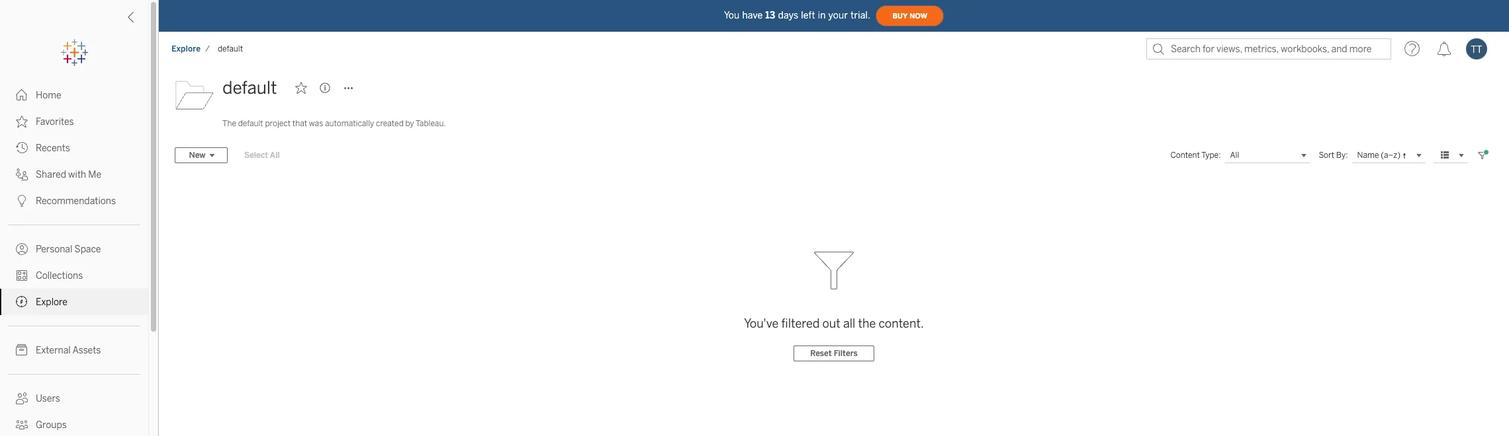 Task type: locate. For each thing, give the bounding box(es) containing it.
personal
[[36, 244, 72, 255]]

by text only_f5he34f image inside personal space link
[[16, 244, 28, 255]]

by text only_f5he34f image inside the external assets link
[[16, 345, 28, 357]]

1 by text only_f5he34f image from the top
[[16, 89, 28, 101]]

by text only_f5he34f image inside recommendations link
[[16, 195, 28, 207]]

explore inside main navigation. press the up and down arrow keys to access links. element
[[36, 297, 67, 308]]

the
[[222, 119, 236, 128]]

personal space
[[36, 244, 101, 255]]

1 horizontal spatial all
[[1230, 151, 1239, 160]]

groups link
[[0, 412, 148, 437]]

explore
[[171, 44, 201, 54], [36, 297, 67, 308]]

2 by text only_f5he34f image from the top
[[16, 195, 28, 207]]

your
[[828, 10, 848, 21]]

by text only_f5he34f image inside "shared with me" link
[[16, 169, 28, 181]]

by text only_f5he34f image inside favorites link
[[16, 116, 28, 128]]

home
[[36, 90, 61, 101]]

1 vertical spatial by text only_f5he34f image
[[16, 195, 28, 207]]

by text only_f5he34f image for collections
[[16, 270, 28, 282]]

by text only_f5he34f image
[[16, 142, 28, 154], [16, 195, 28, 207], [16, 270, 28, 282]]

default right the
[[238, 119, 263, 128]]

name
[[1357, 150, 1379, 160]]

explore link
[[171, 44, 201, 54], [0, 289, 148, 316]]

3 by text only_f5he34f image from the top
[[16, 270, 28, 282]]

filtered
[[781, 317, 820, 332]]

main navigation. press the up and down arrow keys to access links. element
[[0, 82, 148, 437]]

by text only_f5he34f image inside 'home' link
[[16, 89, 28, 101]]

by text only_f5he34f image for recommendations
[[16, 195, 28, 207]]

me
[[88, 169, 101, 181]]

4 by text only_f5he34f image from the top
[[16, 244, 28, 255]]

0 vertical spatial explore
[[171, 44, 201, 54]]

default right /
[[218, 44, 243, 54]]

1 vertical spatial explore
[[36, 297, 67, 308]]

type:
[[1201, 151, 1221, 160]]

sort by:
[[1319, 151, 1348, 160]]

0 horizontal spatial explore link
[[0, 289, 148, 316]]

7 by text only_f5he34f image from the top
[[16, 393, 28, 405]]

with
[[68, 169, 86, 181]]

1 horizontal spatial explore
[[171, 44, 201, 54]]

by text only_f5he34f image left the recommendations
[[16, 195, 28, 207]]

1 vertical spatial default
[[222, 77, 277, 99]]

project
[[265, 119, 291, 128]]

by text only_f5he34f image left shared
[[16, 169, 28, 181]]

all right select
[[270, 151, 280, 160]]

default up the
[[222, 77, 277, 99]]

select all
[[244, 151, 280, 160]]

3 by text only_f5he34f image from the top
[[16, 169, 28, 181]]

was
[[309, 119, 323, 128]]

space
[[74, 244, 101, 255]]

by text only_f5he34f image
[[16, 89, 28, 101], [16, 116, 28, 128], [16, 169, 28, 181], [16, 244, 28, 255], [16, 297, 28, 308], [16, 345, 28, 357], [16, 393, 28, 405], [16, 420, 28, 432]]

by text only_f5he34f image left personal on the left
[[16, 244, 28, 255]]

Search for views, metrics, workbooks, and more text field
[[1146, 38, 1391, 60]]

name (a–z) button
[[1352, 148, 1426, 163]]

by text only_f5he34f image inside recents link
[[16, 142, 28, 154]]

by text only_f5he34f image left groups
[[16, 420, 28, 432]]

collections
[[36, 271, 83, 282]]

all
[[270, 151, 280, 160], [1230, 151, 1239, 160]]

1 by text only_f5he34f image from the top
[[16, 142, 28, 154]]

by text only_f5he34f image left recents
[[16, 142, 28, 154]]

0 vertical spatial explore link
[[171, 44, 201, 54]]

by text only_f5he34f image for explore
[[16, 297, 28, 308]]

all right type:
[[1230, 151, 1239, 160]]

8 by text only_f5he34f image from the top
[[16, 420, 28, 432]]

explore down collections
[[36, 297, 67, 308]]

by text only_f5he34f image inside explore link
[[16, 297, 28, 308]]

have
[[742, 10, 763, 21]]

by text only_f5he34f image down collections link
[[16, 297, 28, 308]]

left
[[801, 10, 815, 21]]

shared
[[36, 169, 66, 181]]

select
[[244, 151, 268, 160]]

out
[[822, 317, 841, 332]]

by text only_f5he34f image for groups
[[16, 420, 28, 432]]

buy
[[892, 12, 908, 20]]

explore link down collections
[[0, 289, 148, 316]]

by text only_f5he34f image left 'users'
[[16, 393, 28, 405]]

by text only_f5he34f image left external
[[16, 345, 28, 357]]

explore left /
[[171, 44, 201, 54]]

content type:
[[1171, 151, 1221, 160]]

new button
[[175, 148, 228, 163]]

recents
[[36, 143, 70, 154]]

reset
[[810, 349, 832, 359]]

0 vertical spatial default
[[218, 44, 243, 54]]

in
[[818, 10, 826, 21]]

users link
[[0, 386, 148, 412]]

13
[[765, 10, 775, 21]]

(a–z)
[[1381, 150, 1401, 160]]

6 by text only_f5he34f image from the top
[[16, 345, 28, 357]]

1 all from the left
[[270, 151, 280, 160]]

5 by text only_f5he34f image from the top
[[16, 297, 28, 308]]

2 vertical spatial by text only_f5he34f image
[[16, 270, 28, 282]]

by text only_f5he34f image for favorites
[[16, 116, 28, 128]]

2 by text only_f5he34f image from the top
[[16, 116, 28, 128]]

by text only_f5he34f image inside "users" link
[[16, 393, 28, 405]]

2 vertical spatial default
[[238, 119, 263, 128]]

by text only_f5he34f image left favorites
[[16, 116, 28, 128]]

by text only_f5he34f image left home
[[16, 89, 28, 101]]

0 vertical spatial by text only_f5he34f image
[[16, 142, 28, 154]]

by text only_f5he34f image inside groups link
[[16, 420, 28, 432]]

0 horizontal spatial all
[[270, 151, 280, 160]]

by text only_f5he34f image for external assets
[[16, 345, 28, 357]]

external assets link
[[0, 338, 148, 364]]

default
[[218, 44, 243, 54], [222, 77, 277, 99], [238, 119, 263, 128]]

all inside button
[[270, 151, 280, 160]]

default element
[[214, 44, 247, 54]]

1 horizontal spatial explore link
[[171, 44, 201, 54]]

/
[[205, 44, 210, 54]]

content.
[[879, 317, 924, 332]]

by text only_f5he34f image inside collections link
[[16, 270, 28, 282]]

by text only_f5he34f image for personal space
[[16, 244, 28, 255]]

explore link left /
[[171, 44, 201, 54]]

2 all from the left
[[1230, 151, 1239, 160]]

by text only_f5he34f image left collections
[[16, 270, 28, 282]]

0 horizontal spatial explore
[[36, 297, 67, 308]]



Task type: describe. For each thing, give the bounding box(es) containing it.
recommendations link
[[0, 188, 148, 214]]

all inside dropdown button
[[1230, 151, 1239, 160]]

you
[[724, 10, 740, 21]]

list view image
[[1439, 150, 1451, 162]]

groups
[[36, 420, 67, 432]]

sort
[[1319, 151, 1334, 160]]

reset filters button
[[794, 346, 874, 362]]

buy now
[[892, 12, 927, 20]]

shared with me link
[[0, 162, 148, 188]]

explore /
[[171, 44, 210, 54]]

reset filters
[[810, 349, 858, 359]]

select all button
[[236, 148, 288, 163]]

external assets
[[36, 346, 101, 357]]

you've filtered out all the content.
[[744, 317, 924, 332]]

all button
[[1225, 148, 1311, 163]]

by text only_f5he34f image for recents
[[16, 142, 28, 154]]

created
[[376, 119, 404, 128]]

favorites
[[36, 116, 74, 128]]

recents link
[[0, 135, 148, 162]]

that
[[292, 119, 307, 128]]

content
[[1171, 151, 1200, 160]]

you've
[[744, 317, 779, 332]]

recommendations
[[36, 196, 116, 207]]

favorites link
[[0, 109, 148, 135]]

days
[[778, 10, 798, 21]]

the
[[858, 317, 876, 332]]

project image
[[175, 75, 214, 115]]

trial.
[[851, 10, 870, 21]]

home link
[[0, 82, 148, 109]]

now
[[910, 12, 927, 20]]

by:
[[1336, 151, 1348, 160]]

all
[[843, 317, 855, 332]]

by
[[405, 119, 414, 128]]

automatically
[[325, 119, 374, 128]]

buy now button
[[876, 5, 944, 26]]

navigation panel element
[[0, 40, 148, 437]]

explore for explore /
[[171, 44, 201, 54]]

name (a–z)
[[1357, 150, 1401, 160]]

by text only_f5he34f image for users
[[16, 393, 28, 405]]

external
[[36, 346, 71, 357]]

you have 13 days left in your trial.
[[724, 10, 870, 21]]

the default project that was automatically created by tableau.
[[222, 119, 446, 128]]

collections link
[[0, 263, 148, 289]]

personal space link
[[0, 236, 148, 263]]

1 vertical spatial explore link
[[0, 289, 148, 316]]

new
[[189, 151, 206, 160]]

tableau.
[[416, 119, 446, 128]]

by text only_f5he34f image for shared with me
[[16, 169, 28, 181]]

filters
[[834, 349, 858, 359]]

by text only_f5he34f image for home
[[16, 89, 28, 101]]

shared with me
[[36, 169, 101, 181]]

explore for explore
[[36, 297, 67, 308]]

users
[[36, 394, 60, 405]]

assets
[[72, 346, 101, 357]]



Task type: vqa. For each thing, say whether or not it's contained in the screenshot.
(a–z)
yes



